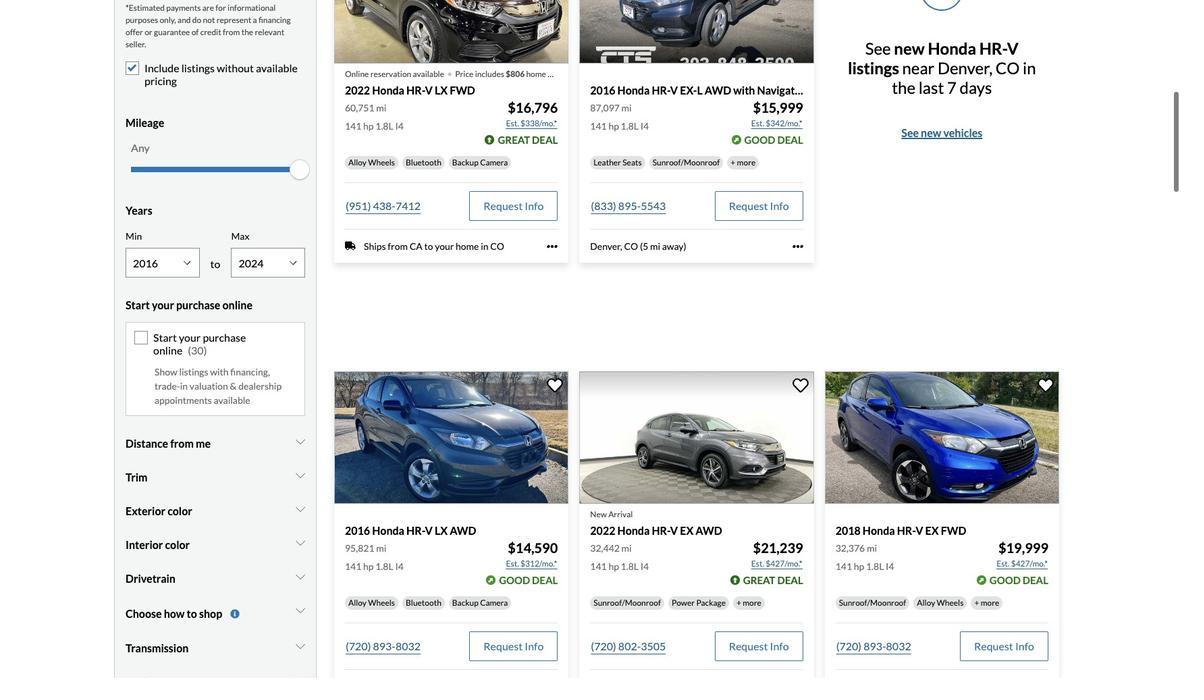 Task type: vqa. For each thing, say whether or not it's contained in the screenshot.
Deals inside 406 Great Deals out of 4,897 listings starting at
no



Task type: locate. For each thing, give the bounding box(es) containing it.
see left near
[[866, 39, 895, 58]]

great down $21,239 est. $427/mo.*
[[744, 574, 776, 586]]

info for $15,999
[[770, 199, 789, 212]]

mi for $21,239
[[622, 542, 632, 554]]

guarantee
[[154, 27, 190, 37]]

v for 2018 honda hr-v ex fwd
[[916, 524, 924, 537]]

backup camera down est. $338/mo.* button
[[452, 157, 508, 167]]

chevron down image inside choose how to shop dropdown button
[[296, 606, 305, 616]]

1 vertical spatial denver,
[[591, 240, 623, 252]]

0 horizontal spatial available
[[214, 395, 250, 406]]

mi inside 32,376 mi 141 hp 1.8l i4
[[867, 542, 878, 554]]

request info
[[484, 199, 544, 212], [729, 199, 789, 212], [484, 640, 544, 652], [729, 640, 789, 652], [975, 640, 1035, 652]]

(5
[[640, 240, 649, 252]]

141 down 32,442
[[591, 561, 607, 572]]

4 chevron down image from the top
[[296, 675, 305, 678]]

hp down 60,751
[[363, 120, 374, 132]]

deal
[[532, 134, 558, 146], [778, 134, 804, 146], [532, 574, 558, 586], [778, 574, 804, 586], [1023, 574, 1049, 586]]

mi right 60,751
[[376, 102, 387, 113]]

to right the how
[[187, 607, 197, 620]]

2 vertical spatial to
[[187, 607, 197, 620]]

est. inside $16,796 est. $338/mo.*
[[506, 118, 519, 128]]

1 horizontal spatial fwd
[[941, 524, 967, 537]]

new
[[591, 509, 607, 519]]

chevron down image inside 'interior color' "dropdown button"
[[296, 538, 305, 549]]

camera down est. $338/mo.* button
[[480, 157, 508, 167]]

1 horizontal spatial 2016
[[591, 83, 616, 96]]

141 inside 60,751 mi 141 hp 1.8l i4
[[345, 120, 362, 132]]

0 horizontal spatial your
[[152, 299, 174, 311]]

1.8l down 2016 honda hr-v lx awd
[[376, 561, 394, 572]]

1.8l inside 60,751 mi 141 hp 1.8l i4
[[376, 120, 394, 132]]

see for see
[[866, 39, 895, 58]]

i4 up the seats
[[641, 120, 649, 132]]

0 horizontal spatial to
[[187, 607, 197, 620]]

141 down 95,821
[[345, 561, 362, 572]]

1 vertical spatial purchase
[[203, 331, 246, 344]]

1 893- from the left
[[373, 640, 396, 652]]

est. inside $14,590 est. $312/mo.*
[[506, 559, 519, 569]]

listings for *estimated payments are for informational purposes only, and do not represent a financing offer or guarantee of credit from the relevant seller.
[[182, 61, 215, 74]]

chevron down image inside the drivetrain dropdown button
[[296, 572, 305, 583]]

0 horizontal spatial 893-
[[373, 640, 396, 652]]

1.8l
[[376, 120, 394, 132], [621, 120, 639, 132], [376, 561, 394, 572], [621, 561, 639, 572], [867, 561, 885, 572]]

est. down $15,999
[[752, 118, 765, 128]]

hr- for 2016 honda hr-v ex-l awd with navigation
[[652, 83, 671, 96]]

1.8l for $14,590
[[376, 561, 394, 572]]

available left ·
[[413, 69, 444, 79]]

good down est. $342/mo.* 'button'
[[745, 134, 776, 146]]

more for $15,999
[[737, 157, 756, 167]]

choose
[[126, 607, 162, 620]]

i4 down 2018 honda hr-v ex fwd
[[886, 561, 895, 572]]

1 horizontal spatial online
[[223, 299, 253, 311]]

1 horizontal spatial (720) 893-8032 button
[[836, 632, 912, 661]]

alloy wheels
[[349, 157, 395, 167], [349, 598, 395, 608], [918, 598, 964, 608]]

i4 down reservation
[[395, 120, 404, 132]]

i4 down new arrival 2022 honda hr-v ex awd
[[641, 561, 649, 572]]

2 (720) 893-8032 button from the left
[[836, 632, 912, 661]]

good deal down est. $342/mo.* 'button'
[[745, 134, 804, 146]]

1.8l down 2018 honda hr-v ex fwd
[[867, 561, 885, 572]]

in inside 'near denver, co in the last 7 days'
[[1023, 58, 1037, 78]]

0 horizontal spatial (720) 893-8032 button
[[345, 632, 422, 661]]

include listings without available pricing
[[145, 61, 298, 87]]

0 vertical spatial to
[[425, 240, 433, 252]]

0 vertical spatial with
[[734, 83, 756, 96]]

0 vertical spatial backup
[[452, 157, 479, 167]]

2 chevron down image from the top
[[296, 504, 305, 515]]

$19,999 est. $427/mo.*
[[997, 540, 1049, 569]]

1 vertical spatial great deal
[[744, 574, 804, 586]]

1.8l inside 87,097 mi 141 hp 1.8l i4
[[621, 120, 639, 132]]

2 8032 from the left
[[887, 640, 912, 652]]

mi inside 32,442 mi 141 hp 1.8l i4
[[622, 542, 632, 554]]

1 vertical spatial see
[[902, 126, 919, 139]]

request for $14,590
[[484, 640, 523, 652]]

hp inside 95,821 mi 141 hp 1.8l i4
[[363, 561, 374, 572]]

mi inside 95,821 mi 141 hp 1.8l i4
[[376, 542, 387, 554]]

denver,
[[938, 58, 993, 78], [591, 240, 623, 252]]

with
[[734, 83, 756, 96], [210, 366, 229, 378]]

1.8l inside 32,376 mi 141 hp 1.8l i4
[[867, 561, 885, 572]]

$427/mo.* inside $21,239 est. $427/mo.*
[[766, 559, 803, 569]]

1 vertical spatial backup camera
[[452, 598, 508, 608]]

1 vertical spatial color
[[165, 539, 190, 551]]

shop
[[199, 607, 222, 620]]

2 (720) 893-8032 from the left
[[837, 640, 912, 652]]

802-
[[619, 640, 641, 652]]

from left ca
[[388, 240, 408, 252]]

1 horizontal spatial 893-
[[864, 640, 887, 652]]

chevron down image inside trim dropdown button
[[296, 470, 305, 481]]

request for $15,999
[[729, 199, 768, 212]]

1 horizontal spatial available
[[256, 61, 298, 74]]

listings left near
[[849, 58, 900, 78]]

0 horizontal spatial (720) 893-8032
[[346, 640, 421, 652]]

available inside online reservation available · price includes $806 home delivery 2022 honda hr-v lx fwd
[[413, 69, 444, 79]]

mileage
[[126, 116, 164, 129]]

chevron down image for transmission
[[296, 641, 305, 652]]

0 horizontal spatial great
[[498, 134, 530, 146]]

3 (720) from the left
[[837, 640, 862, 652]]

hp down 95,821
[[363, 561, 374, 572]]

0 horizontal spatial great deal
[[498, 134, 558, 146]]

1.8l for $21,239
[[621, 561, 639, 572]]

(720) 893-8032 button for $19,999
[[836, 632, 912, 661]]

4 chevron down image from the top
[[296, 606, 305, 616]]

2016
[[591, 83, 616, 96], [345, 524, 370, 537]]

v for new honda hr-v listings
[[1008, 39, 1019, 58]]

hr-
[[980, 39, 1008, 58], [407, 83, 425, 96], [652, 83, 671, 96], [407, 524, 425, 537], [652, 524, 671, 537], [898, 524, 916, 537]]

0 vertical spatial lx
[[435, 83, 448, 96]]

1 horizontal spatial your
[[179, 331, 201, 344]]

hp down 32,442
[[609, 561, 619, 572]]

1 (720) from the left
[[346, 640, 371, 652]]

from inside *estimated payments are for informational purposes only, and do not represent a financing offer or guarantee of credit from the relevant seller.
[[223, 27, 240, 37]]

more down $19,999 est. $427/mo.*
[[981, 598, 1000, 608]]

honda
[[928, 39, 977, 58], [372, 83, 405, 96], [618, 83, 650, 96], [372, 524, 405, 537], [618, 524, 650, 537], [863, 524, 896, 537]]

home right ca
[[456, 240, 479, 252]]

141 for $16,796
[[345, 120, 362, 132]]

info
[[525, 199, 544, 212], [770, 199, 789, 212], [525, 640, 544, 652], [770, 640, 789, 652], [1016, 640, 1035, 652]]

deal down $342/mo.*
[[778, 134, 804, 146]]

1 horizontal spatial ex
[[926, 524, 939, 537]]

1 vertical spatial from
[[388, 240, 408, 252]]

1 (720) 893-8032 button from the left
[[345, 632, 422, 661]]

listings
[[849, 58, 900, 78], [182, 61, 215, 74], [179, 366, 208, 378]]

available down relevant
[[256, 61, 298, 74]]

the inside *estimated payments are for informational purposes only, and do not represent a financing offer or guarantee of credit from the relevant seller.
[[242, 27, 253, 37]]

with inside show listings with financing, trade-in valuation & dealership appointments available
[[210, 366, 229, 378]]

your inside start your purchase online
[[179, 331, 201, 344]]

good deal down $19,999 est. $427/mo.*
[[990, 574, 1049, 586]]

hp inside 32,442 mi 141 hp 1.8l i4
[[609, 561, 619, 572]]

1.8l inside 32,442 mi 141 hp 1.8l i4
[[621, 561, 639, 572]]

141 inside 32,442 mi 141 hp 1.8l i4
[[591, 561, 607, 572]]

1 ex from the left
[[680, 524, 694, 537]]

2 horizontal spatial +
[[975, 598, 980, 608]]

more down est. $342/mo.* 'button'
[[737, 157, 756, 167]]

mi right 32,442
[[622, 542, 632, 554]]

1 horizontal spatial the
[[893, 78, 916, 97]]

0 vertical spatial denver,
[[938, 58, 993, 78]]

home right $806 on the top
[[527, 69, 546, 79]]

truck image
[[345, 241, 356, 251]]

1 vertical spatial lx
[[435, 524, 448, 537]]

$312/mo.*
[[521, 559, 558, 569]]

i4 for $15,999
[[641, 120, 649, 132]]

hp inside 32,376 mi 141 hp 1.8l i4
[[854, 561, 865, 572]]

0 vertical spatial home
[[527, 69, 546, 79]]

color inside dropdown button
[[168, 505, 192, 518]]

87,097 mi 141 hp 1.8l i4
[[591, 102, 649, 132]]

2 893- from the left
[[864, 640, 887, 652]]

i4 down 2016 honda hr-v lx awd
[[395, 561, 404, 572]]

credit
[[200, 27, 221, 37]]

0 horizontal spatial good
[[499, 574, 530, 586]]

color right interior
[[165, 539, 190, 551]]

i4 inside 60,751 mi 141 hp 1.8l i4
[[395, 120, 404, 132]]

est. down $16,796
[[506, 118, 519, 128]]

color
[[168, 505, 192, 518], [165, 539, 190, 551]]

0 horizontal spatial (720)
[[346, 640, 371, 652]]

available down &
[[214, 395, 250, 406]]

2 horizontal spatial available
[[413, 69, 444, 79]]

1 vertical spatial start
[[153, 331, 177, 344]]

co
[[996, 58, 1020, 78], [491, 240, 505, 252], [625, 240, 639, 252]]

1 horizontal spatial good deal
[[745, 134, 804, 146]]

0 vertical spatial 2016
[[591, 83, 616, 96]]

from inside dropdown button
[[170, 437, 194, 450]]

1 vertical spatial online
[[153, 344, 183, 357]]

est. $342/mo.* button
[[751, 117, 804, 130]]

2 horizontal spatial your
[[435, 240, 454, 252]]

listings inside show listings with financing, trade-in valuation & dealership appointments available
[[179, 366, 208, 378]]

new
[[895, 39, 925, 58], [922, 126, 942, 139]]

start inside start your purchase online
[[153, 331, 177, 344]]

1 (720) 893-8032 from the left
[[346, 640, 421, 652]]

your right ca
[[435, 240, 454, 252]]

great deal down $21,239 est. $427/mo.*
[[744, 574, 804, 586]]

to inside dropdown button
[[187, 607, 197, 620]]

from left me
[[170, 437, 194, 450]]

1 vertical spatial new
[[922, 126, 942, 139]]

from down represent
[[223, 27, 240, 37]]

i4 inside 32,376 mi 141 hp 1.8l i4
[[886, 561, 895, 572]]

est. for $14,590
[[506, 559, 519, 569]]

1 horizontal spatial in
[[481, 240, 489, 252]]

est. for $19,999
[[997, 559, 1010, 569]]

+ more down $19,999 est. $427/mo.*
[[975, 598, 1000, 608]]

0 vertical spatial see
[[866, 39, 895, 58]]

last
[[919, 78, 945, 97]]

i4 inside 87,097 mi 141 hp 1.8l i4
[[641, 120, 649, 132]]

your up (30) at the left bottom
[[179, 331, 201, 344]]

new honda hr-v listings
[[849, 39, 1019, 78]]

1 vertical spatial the
[[893, 78, 916, 97]]

alloy
[[349, 157, 367, 167], [349, 598, 367, 608], [918, 598, 936, 608]]

honda up 7 at the top of the page
[[928, 39, 977, 58]]

lx inside online reservation available · price includes $806 home delivery 2022 honda hr-v lx fwd
[[435, 83, 448, 96]]

$427/mo.* inside $19,999 est. $427/mo.*
[[1012, 559, 1048, 569]]

3 chevron down image from the top
[[296, 572, 305, 583]]

honda up 95,821 mi 141 hp 1.8l i4
[[372, 524, 405, 537]]

mi right 95,821
[[376, 542, 387, 554]]

see for see new vehicles
[[902, 126, 919, 139]]

sunroof/moonroof for power
[[594, 598, 661, 608]]

financing
[[259, 15, 291, 25]]

choose how to shop
[[126, 607, 222, 620]]

deal for $15,999
[[778, 134, 804, 146]]

est. for $15,999
[[752, 118, 765, 128]]

hp for $15,999
[[609, 120, 619, 132]]

chevron down image for distance from me
[[296, 437, 305, 447]]

1 horizontal spatial great
[[744, 574, 776, 586]]

0 vertical spatial backup camera
[[452, 157, 508, 167]]

color for exterior color
[[168, 505, 192, 518]]

est. down $19,999
[[997, 559, 1010, 569]]

black 2016 honda hr-v ex-l awd with navigation suv / crossover all-wheel drive 7-speed cvt image
[[580, 0, 814, 63]]

v inside new arrival 2022 honda hr-v ex awd
[[671, 524, 678, 537]]

2022
[[345, 83, 370, 96], [591, 524, 616, 537]]

est. inside $19,999 est. $427/mo.*
[[997, 559, 1010, 569]]

fwd inside online reservation available · price includes $806 home delivery 2022 honda hr-v lx fwd
[[450, 83, 475, 96]]

hr- inside online reservation available · price includes $806 home delivery 2022 honda hr-v lx fwd
[[407, 83, 425, 96]]

1 chevron down image from the top
[[296, 437, 305, 447]]

and
[[178, 15, 191, 25]]

2022 inside new arrival 2022 honda hr-v ex awd
[[591, 524, 616, 537]]

mi for $19,999
[[867, 542, 878, 554]]

ships from ca to your home in co
[[364, 240, 505, 252]]

gray 2022 honda hr-v ex awd suv / crossover all-wheel drive automatic image
[[580, 372, 814, 504]]

hr- inside new arrival 2022 honda hr-v ex awd
[[652, 524, 671, 537]]

honda for new honda hr-v listings
[[928, 39, 977, 58]]

the left last at the top of the page
[[893, 78, 916, 97]]

listings down of
[[182, 61, 215, 74]]

0 horizontal spatial ex
[[680, 524, 694, 537]]

camera
[[480, 157, 508, 167], [480, 598, 508, 608]]

1 horizontal spatial 8032
[[887, 640, 912, 652]]

1 horizontal spatial 2022
[[591, 524, 616, 537]]

i4 inside 95,821 mi 141 hp 1.8l i4
[[395, 561, 404, 572]]

1 horizontal spatial $427/mo.*
[[1012, 559, 1048, 569]]

0 vertical spatial 2022
[[345, 83, 370, 96]]

see new vehicles link
[[902, 125, 983, 141]]

with up $15,999
[[734, 83, 756, 96]]

leather
[[594, 157, 621, 167]]

0 horizontal spatial the
[[242, 27, 253, 37]]

+ for $19,999
[[975, 598, 980, 608]]

est. $427/mo.* button down $19,999
[[997, 557, 1049, 571]]

(720) 893-8032 for $19,999
[[837, 640, 912, 652]]

2 vertical spatial in
[[180, 381, 188, 392]]

your up show at the bottom left
[[152, 299, 174, 311]]

includes
[[475, 69, 505, 79]]

purple 2016 honda hr-v lx awd suv / crossover all-wheel drive 7-speed cvt image
[[334, 372, 569, 504]]

141 inside 32,376 mi 141 hp 1.8l i4
[[836, 561, 853, 572]]

est. down $14,590
[[506, 559, 519, 569]]

1 est. $427/mo.* button from the left
[[751, 557, 804, 571]]

hp inside 87,097 mi 141 hp 1.8l i4
[[609, 120, 619, 132]]

2 chevron down image from the top
[[296, 538, 305, 549]]

deal down $338/mo.* in the top left of the page
[[532, 134, 558, 146]]

1 horizontal spatial (720)
[[591, 640, 617, 652]]

sunroof/moonroof down 32,376 mi 141 hp 1.8l i4
[[839, 598, 907, 608]]

info for $19,999
[[1016, 640, 1035, 652]]

2 backup camera from the top
[[452, 598, 508, 608]]

1 horizontal spatial (720) 893-8032
[[837, 640, 912, 652]]

(720) 802-3505
[[591, 640, 666, 652]]

0 vertical spatial your
[[435, 240, 454, 252]]

2 horizontal spatial good deal
[[990, 574, 1049, 586]]

1 chevron down image from the top
[[296, 470, 305, 481]]

2016 honda hr-v ex-l awd with navigation
[[591, 83, 811, 96]]

mi for $14,590
[[376, 542, 387, 554]]

0 vertical spatial bluetooth
[[406, 157, 442, 167]]

navigation
[[758, 83, 811, 96]]

mi inside 60,751 mi 141 hp 1.8l i4
[[376, 102, 387, 113]]

2 horizontal spatial from
[[388, 240, 408, 252]]

payments
[[166, 3, 201, 13]]

hp down 32,376
[[854, 561, 865, 572]]

(720) for $19,999
[[837, 640, 862, 652]]

141 inside 95,821 mi 141 hp 1.8l i4
[[345, 561, 362, 572]]

0 vertical spatial the
[[242, 27, 253, 37]]

mi for $15,999
[[622, 102, 632, 113]]

hr- for 2016 honda hr-v lx awd
[[407, 524, 425, 537]]

color inside "dropdown button"
[[165, 539, 190, 551]]

0 horizontal spatial with
[[210, 366, 229, 378]]

good deal down est. $312/mo.* 'button' on the left bottom of the page
[[499, 574, 558, 586]]

0 horizontal spatial start
[[126, 299, 150, 311]]

honda up 87,097 mi 141 hp 1.8l i4
[[618, 83, 650, 96]]

chevron down image inside exterior color dropdown button
[[296, 504, 305, 515]]

est. $427/mo.* button for $19,999
[[997, 557, 1049, 571]]

in
[[1023, 58, 1037, 78], [481, 240, 489, 252], [180, 381, 188, 392]]

bluetooth
[[406, 157, 442, 167], [406, 598, 442, 608]]

v inside "new honda hr-v listings"
[[1008, 39, 1019, 58]]

0 vertical spatial great deal
[[498, 134, 558, 146]]

deal for $19,999
[[1023, 574, 1049, 586]]

0 vertical spatial start
[[126, 299, 150, 311]]

see new vehicles
[[902, 126, 983, 139]]

1 horizontal spatial est. $427/mo.* button
[[997, 557, 1049, 571]]

color right exterior
[[168, 505, 192, 518]]

1 vertical spatial camera
[[480, 598, 508, 608]]

sunroof/moonroof up (720) 802-3505
[[594, 598, 661, 608]]

chevron down image inside distance from me dropdown button
[[296, 437, 305, 447]]

years button
[[126, 194, 305, 228]]

1 vertical spatial 2016
[[345, 524, 370, 537]]

2018 honda hr-v ex fwd
[[836, 524, 967, 537]]

price
[[455, 69, 474, 79]]

how
[[164, 607, 185, 620]]

honda for 2016 honda hr-v lx awd
[[372, 524, 405, 537]]

from for ships from ca to your home in co
[[388, 240, 408, 252]]

1 vertical spatial backup
[[452, 598, 479, 608]]

chevron down image
[[296, 470, 305, 481], [296, 538, 305, 549], [296, 641, 305, 652], [296, 675, 305, 678]]

8032 for $19,999
[[887, 640, 912, 652]]

0 horizontal spatial home
[[456, 240, 479, 252]]

chevron down image
[[296, 437, 305, 447], [296, 504, 305, 515], [296, 572, 305, 583], [296, 606, 305, 616]]

est. inside $15,999 est. $342/mo.*
[[752, 118, 765, 128]]

141 down 87,097 on the right
[[591, 120, 607, 132]]

hr- inside "new honda hr-v listings"
[[980, 39, 1008, 58]]

interior color button
[[126, 529, 305, 562]]

request info button
[[470, 191, 558, 221], [715, 191, 804, 221], [470, 632, 558, 661], [715, 632, 804, 661], [961, 632, 1049, 661]]

1 horizontal spatial good
[[745, 134, 776, 146]]

1 horizontal spatial co
[[625, 240, 639, 252]]

+ more right package
[[737, 598, 762, 608]]

0 vertical spatial new
[[895, 39, 925, 58]]

0 horizontal spatial +
[[731, 157, 736, 167]]

141 inside 87,097 mi 141 hp 1.8l i4
[[591, 120, 607, 132]]

mi for $16,796
[[376, 102, 387, 113]]

chevron down image inside transmission "dropdown button"
[[296, 641, 305, 652]]

camera down est. $312/mo.* 'button' on the left bottom of the page
[[480, 598, 508, 608]]

1.8l for $15,999
[[621, 120, 639, 132]]

start your purchase online up (30) at the left bottom
[[126, 299, 253, 311]]

1 vertical spatial home
[[456, 240, 479, 252]]

2 ex from the left
[[926, 524, 939, 537]]

7412
[[396, 199, 421, 212]]

0 horizontal spatial 2022
[[345, 83, 370, 96]]

to up start your purchase online dropdown button
[[210, 257, 221, 270]]

$427/mo.* down $19,999
[[1012, 559, 1048, 569]]

co right days
[[996, 58, 1020, 78]]

i4 inside 32,442 mi 141 hp 1.8l i4
[[641, 561, 649, 572]]

0 vertical spatial from
[[223, 27, 240, 37]]

141 down 32,376
[[836, 561, 853, 572]]

893- for $14,590
[[373, 640, 396, 652]]

1 vertical spatial bluetooth
[[406, 598, 442, 608]]

0 horizontal spatial good deal
[[499, 574, 558, 586]]

1.8l down reservation
[[376, 120, 394, 132]]

great deal down est. $338/mo.* button
[[498, 134, 558, 146]]

hp inside 60,751 mi 141 hp 1.8l i4
[[363, 120, 374, 132]]

141 for $14,590
[[345, 561, 362, 572]]

trade-
[[155, 381, 180, 392]]

2 horizontal spatial in
[[1023, 58, 1037, 78]]

1.8l up the seats
[[621, 120, 639, 132]]

2022 down the online
[[345, 83, 370, 96]]

listings inside "new honda hr-v listings"
[[849, 58, 900, 78]]

1 horizontal spatial home
[[527, 69, 546, 79]]

request info button for $15,999
[[715, 191, 804, 221]]

2016 up 95,821
[[345, 524, 370, 537]]

1 vertical spatial 2022
[[591, 524, 616, 537]]

141
[[345, 120, 362, 132], [591, 120, 607, 132], [345, 561, 362, 572], [591, 561, 607, 572], [836, 561, 853, 572]]

awd inside new arrival 2022 honda hr-v ex awd
[[696, 524, 723, 537]]

mi inside 87,097 mi 141 hp 1.8l i4
[[622, 102, 632, 113]]

co left ellipsis h icon
[[491, 240, 505, 252]]

new left the vehicles
[[922, 126, 942, 139]]

the down a
[[242, 27, 253, 37]]

1 8032 from the left
[[396, 640, 421, 652]]

0 vertical spatial start your purchase online
[[126, 299, 253, 311]]

honda down reservation
[[372, 83, 405, 96]]

2 est. $427/mo.* button from the left
[[997, 557, 1049, 571]]

v for 2016 honda hr-v lx awd
[[425, 524, 433, 537]]

mi right 87,097 on the right
[[622, 102, 632, 113]]

0 vertical spatial in
[[1023, 58, 1037, 78]]

co left (5
[[625, 240, 639, 252]]

est. down $21,239
[[752, 559, 765, 569]]

est. inside $21,239 est. $427/mo.*
[[752, 559, 765, 569]]

1 lx from the top
[[435, 83, 448, 96]]

honda down the arrival
[[618, 524, 650, 537]]

(720) 893-8032 for $14,590
[[346, 640, 421, 652]]

1.8l for $19,999
[[867, 561, 885, 572]]

good down $19,999 est. $427/mo.*
[[990, 574, 1021, 586]]

32,442 mi 141 hp 1.8l i4
[[591, 542, 649, 572]]

2022 down new
[[591, 524, 616, 537]]

to right ca
[[425, 240, 433, 252]]

new up last at the top of the page
[[895, 39, 925, 58]]

2 $427/mo.* from the left
[[1012, 559, 1048, 569]]

backup camera down est. $312/mo.* 'button' on the left bottom of the page
[[452, 598, 508, 608]]

(720)
[[346, 640, 371, 652], [591, 640, 617, 652], [837, 640, 862, 652]]

1.8l down new arrival 2022 honda hr-v ex awd
[[621, 561, 639, 572]]

with up valuation
[[210, 366, 229, 378]]

offer
[[126, 27, 143, 37]]

hp down 87,097 on the right
[[609, 120, 619, 132]]

0 vertical spatial camera
[[480, 157, 508, 167]]

1.8l inside 95,821 mi 141 hp 1.8l i4
[[376, 561, 394, 572]]

a
[[253, 15, 257, 25]]

2 (720) from the left
[[591, 640, 617, 652]]

0 horizontal spatial 2016
[[345, 524, 370, 537]]

0 horizontal spatial est. $427/mo.* button
[[751, 557, 804, 571]]

listings up valuation
[[179, 366, 208, 378]]

&
[[230, 381, 237, 392]]

est. $427/mo.* button down $21,239
[[751, 557, 804, 571]]

$427/mo.* down $21,239
[[766, 559, 803, 569]]

(720) for $14,590
[[346, 640, 371, 652]]

1 vertical spatial with
[[210, 366, 229, 378]]

2 horizontal spatial good
[[990, 574, 1021, 586]]

purchase
[[176, 299, 220, 311], [203, 331, 246, 344]]

ca
[[410, 240, 423, 252]]

to
[[425, 240, 433, 252], [210, 257, 221, 270], [187, 607, 197, 620]]

1 horizontal spatial denver,
[[938, 58, 993, 78]]

1 $427/mo.* from the left
[[766, 559, 803, 569]]

0 vertical spatial online
[[223, 299, 253, 311]]

honda up 32,376 mi 141 hp 1.8l i4
[[863, 524, 896, 537]]

great down est. $338/mo.* button
[[498, 134, 530, 146]]

lx
[[435, 83, 448, 96], [435, 524, 448, 537]]

141 down 60,751
[[345, 120, 362, 132]]

0 vertical spatial great
[[498, 134, 530, 146]]

mi right 32,376
[[867, 542, 878, 554]]

see inside see new vehicles link
[[902, 126, 919, 139]]

interior
[[126, 539, 163, 551]]

more
[[737, 157, 756, 167], [743, 598, 762, 608], [981, 598, 1000, 608]]

(951)
[[346, 199, 371, 212]]

deal down the $312/mo.*
[[532, 574, 558, 586]]

(720) 893-8032 button
[[345, 632, 422, 661], [836, 632, 912, 661]]

available
[[256, 61, 298, 74], [413, 69, 444, 79], [214, 395, 250, 406]]

3 chevron down image from the top
[[296, 641, 305, 652]]

est. $338/mo.* button
[[506, 117, 558, 130]]

view more image
[[230, 609, 240, 619]]

2 vertical spatial your
[[179, 331, 201, 344]]

deal down $19,999 est. $427/mo.*
[[1023, 574, 1049, 586]]

+ more
[[731, 157, 756, 167], [737, 598, 762, 608], [975, 598, 1000, 608]]

honda inside "new honda hr-v listings"
[[928, 39, 977, 58]]

listings inside "include listings without available pricing"
[[182, 61, 215, 74]]

2 vertical spatial from
[[170, 437, 194, 450]]

deal for $21,239
[[778, 574, 804, 586]]

good down est. $312/mo.* 'button' on the left bottom of the page
[[499, 574, 530, 586]]

2 horizontal spatial co
[[996, 58, 1020, 78]]

ellipsis h image
[[793, 241, 804, 252]]

sunroof/moonroof right the seats
[[653, 157, 720, 167]]

hr- for new honda hr-v listings
[[980, 39, 1008, 58]]

1 vertical spatial in
[[481, 240, 489, 252]]



Task type: describe. For each thing, give the bounding box(es) containing it.
or
[[145, 27, 152, 37]]

request for $19,999
[[975, 640, 1014, 652]]

60,751
[[345, 102, 375, 113]]

1.8l for $16,796
[[376, 120, 394, 132]]

60,751 mi 141 hp 1.8l i4
[[345, 102, 404, 132]]

2 lx from the top
[[435, 524, 448, 537]]

arrival
[[609, 509, 633, 519]]

purchase inside dropdown button
[[176, 299, 220, 311]]

request info for $19,999
[[975, 640, 1035, 652]]

denver, co (5 mi away)
[[591, 240, 687, 252]]

request info for $14,590
[[484, 640, 544, 652]]

(30)
[[188, 344, 207, 357]]

transmission
[[126, 642, 189, 655]]

request info button for $14,590
[[470, 632, 558, 661]]

dealership
[[239, 381, 282, 392]]

pricing
[[145, 74, 177, 87]]

2 camera from the top
[[480, 598, 508, 608]]

$21,239 est. $427/mo.*
[[752, 540, 804, 569]]

2 horizontal spatial to
[[425, 240, 433, 252]]

hp for $16,796
[[363, 120, 374, 132]]

home inside online reservation available · price includes $806 home delivery 2022 honda hr-v lx fwd
[[527, 69, 546, 79]]

1 horizontal spatial with
[[734, 83, 756, 96]]

distance
[[126, 437, 168, 450]]

(833) 895-5543 button
[[591, 191, 667, 221]]

$806
[[506, 69, 525, 79]]

good deal for $14,590
[[499, 574, 558, 586]]

request info button for $19,999
[[961, 632, 1049, 661]]

chevron down image for drivetrain
[[296, 572, 305, 583]]

(951) 438-7412
[[346, 199, 421, 212]]

chevron down image for interior color
[[296, 538, 305, 549]]

near denver, co in the last 7 days
[[893, 58, 1037, 97]]

(951) 438-7412 button
[[345, 191, 422, 221]]

1 backup camera from the top
[[452, 157, 508, 167]]

hr- for 2018 honda hr-v ex fwd
[[898, 524, 916, 537]]

+ more for $19,999
[[975, 598, 1000, 608]]

3505
[[641, 640, 666, 652]]

vehicles
[[944, 126, 983, 139]]

est. $427/mo.* button for $21,239
[[751, 557, 804, 571]]

$14,590
[[508, 540, 558, 556]]

request info for $15,999
[[729, 199, 789, 212]]

from for distance from me
[[170, 437, 194, 450]]

$21,239
[[754, 540, 804, 556]]

2022 inside online reservation available · price includes $806 home delivery 2022 honda hr-v lx fwd
[[345, 83, 370, 96]]

more for $19,999
[[981, 598, 1000, 608]]

not
[[203, 15, 215, 25]]

leather seats
[[594, 157, 642, 167]]

sunroof/moonroof for alloy
[[839, 598, 907, 608]]

$427/mo.* for $21,239
[[766, 559, 803, 569]]

honda for 2016 honda hr-v ex-l awd with navigation
[[618, 83, 650, 96]]

seller.
[[126, 39, 146, 49]]

ex inside new arrival 2022 honda hr-v ex awd
[[680, 524, 694, 537]]

$342/mo.*
[[766, 118, 803, 128]]

1 horizontal spatial +
[[737, 598, 742, 608]]

start your purchase online button
[[126, 288, 305, 322]]

v for 2016 honda hr-v ex-l awd with navigation
[[671, 83, 678, 96]]

the inside 'near denver, co in the last 7 days'
[[893, 78, 916, 97]]

32,376
[[836, 542, 866, 554]]

1 backup from the top
[[452, 157, 479, 167]]

denver, inside 'near denver, co in the last 7 days'
[[938, 58, 993, 78]]

1 camera from the top
[[480, 157, 508, 167]]

mi right (5
[[651, 240, 661, 252]]

2 backup from the top
[[452, 598, 479, 608]]

0 horizontal spatial denver,
[[591, 240, 623, 252]]

hp for $21,239
[[609, 561, 619, 572]]

interior color
[[126, 539, 190, 551]]

0 horizontal spatial co
[[491, 240, 505, 252]]

(720) 893-8032 button for $14,590
[[345, 632, 422, 661]]

$15,999 est. $342/mo.*
[[752, 99, 804, 128]]

online inside dropdown button
[[223, 299, 253, 311]]

available inside show listings with financing, trade-in valuation & dealership appointments available
[[214, 395, 250, 406]]

honda inside online reservation available · price includes $806 home delivery 2022 honda hr-v lx fwd
[[372, 83, 405, 96]]

5543
[[641, 199, 666, 212]]

*estimated payments are for informational purposes only, and do not represent a financing offer or guarantee of credit from the relevant seller.
[[126, 3, 291, 49]]

deal for $14,590
[[532, 574, 558, 586]]

co inside 'near denver, co in the last 7 days'
[[996, 58, 1020, 78]]

est. for $21,239
[[752, 559, 765, 569]]

893- for $19,999
[[864, 640, 887, 652]]

141 for $19,999
[[836, 561, 853, 572]]

great deal for honda
[[744, 574, 804, 586]]

represent
[[217, 15, 251, 25]]

0 horizontal spatial online
[[153, 344, 183, 357]]

est. $312/mo.* button
[[506, 557, 558, 571]]

do
[[192, 15, 201, 25]]

(720) 802-3505 button
[[591, 632, 667, 661]]

distance from me
[[126, 437, 211, 450]]

are
[[202, 3, 214, 13]]

*estimated
[[126, 3, 165, 13]]

include
[[145, 61, 179, 74]]

$19,999
[[999, 540, 1049, 556]]

i4 for $14,590
[[395, 561, 404, 572]]

v inside online reservation available · price includes $806 home delivery 2022 honda hr-v lx fwd
[[425, 83, 433, 96]]

895-
[[619, 199, 641, 212]]

financing,
[[230, 366, 270, 378]]

exterior color button
[[126, 495, 305, 529]]

2016 for $15,999
[[591, 83, 616, 96]]

+ for $15,999
[[731, 157, 736, 167]]

max
[[231, 230, 250, 242]]

purchase inside start your purchase online
[[203, 331, 246, 344]]

$16,796
[[508, 99, 558, 115]]

hp for $19,999
[[854, 561, 865, 572]]

hp for $14,590
[[363, 561, 374, 572]]

trim
[[126, 471, 148, 484]]

start inside dropdown button
[[126, 299, 150, 311]]

listings for start your purchase online
[[179, 366, 208, 378]]

est. for $16,796
[[506, 118, 519, 128]]

(720) inside button
[[591, 640, 617, 652]]

good for $19,999
[[990, 574, 1021, 586]]

141 for $15,999
[[591, 120, 607, 132]]

more right package
[[743, 598, 762, 608]]

2016 for $14,590
[[345, 524, 370, 537]]

good for $15,999
[[745, 134, 776, 146]]

min
[[126, 230, 142, 242]]

1 bluetooth from the top
[[406, 157, 442, 167]]

great deal for ·
[[498, 134, 558, 146]]

your inside dropdown button
[[152, 299, 174, 311]]

great for honda
[[744, 574, 776, 586]]

informational
[[228, 3, 276, 13]]

show
[[155, 366, 177, 378]]

438-
[[373, 199, 396, 212]]

crystal black pearl 2022 honda hr-v lx fwd suv / crossover front-wheel drive automatic image
[[334, 0, 569, 63]]

color for interior color
[[165, 539, 190, 551]]

2018
[[836, 524, 861, 537]]

2016 honda hr-v lx awd
[[345, 524, 477, 537]]

$427/mo.* for $19,999
[[1012, 559, 1048, 569]]

away)
[[663, 240, 687, 252]]

l
[[697, 83, 703, 96]]

honda inside new arrival 2022 honda hr-v ex awd
[[618, 524, 650, 537]]

online
[[345, 69, 369, 79]]

drivetrain button
[[126, 562, 305, 596]]

deal for $16,796
[[532, 134, 558, 146]]

only,
[[160, 15, 176, 25]]

$338/mo.*
[[521, 118, 558, 128]]

chevron down image for trim
[[296, 470, 305, 481]]

near
[[903, 58, 935, 78]]

$15,999
[[754, 99, 804, 115]]

1 vertical spatial start your purchase online
[[153, 331, 246, 357]]

available inside "include listings without available pricing"
[[256, 61, 298, 74]]

i4 for $21,239
[[641, 561, 649, 572]]

purposes
[[126, 15, 158, 25]]

new inside "new honda hr-v listings"
[[895, 39, 925, 58]]

info for $14,590
[[525, 640, 544, 652]]

8032 for $14,590
[[396, 640, 421, 652]]

online reservation available · price includes $806 home delivery 2022 honda hr-v lx fwd
[[345, 60, 577, 96]]

+ more for $15,999
[[731, 157, 756, 167]]

great for ·
[[498, 134, 530, 146]]

i4 for $16,796
[[395, 120, 404, 132]]

power
[[672, 598, 695, 608]]

ex-
[[680, 83, 697, 96]]

valuation
[[190, 381, 228, 392]]

32,376 mi 141 hp 1.8l i4
[[836, 542, 895, 572]]

141 for $21,239
[[591, 561, 607, 572]]

show listings with financing, trade-in valuation & dealership appointments available
[[155, 366, 282, 406]]

blue 2018 honda hr-v ex fwd suv / crossover front-wheel drive 7-speed cvt image
[[825, 372, 1060, 504]]

1 horizontal spatial to
[[210, 257, 221, 270]]

any
[[131, 141, 150, 154]]

years
[[126, 204, 152, 217]]

good for $14,590
[[499, 574, 530, 586]]

(833)
[[591, 199, 617, 212]]

delivery
[[548, 69, 577, 79]]

$16,796 est. $338/mo.*
[[506, 99, 558, 128]]

honda for 2018 honda hr-v ex fwd
[[863, 524, 896, 537]]

32,442
[[591, 542, 620, 554]]

chevron down image for exterior color
[[296, 504, 305, 515]]

mileage button
[[126, 106, 305, 140]]

87,097
[[591, 102, 620, 113]]

good deal for $19,999
[[990, 574, 1049, 586]]

2 bluetooth from the top
[[406, 598, 442, 608]]

me
[[196, 437, 211, 450]]

in inside show listings with financing, trade-in valuation & dealership appointments available
[[180, 381, 188, 392]]

of
[[192, 27, 199, 37]]

7
[[948, 78, 957, 97]]

ellipsis h image
[[547, 241, 558, 252]]

start your purchase online inside dropdown button
[[126, 299, 253, 311]]

transmission button
[[126, 632, 305, 665]]

1 vertical spatial fwd
[[941, 524, 967, 537]]



